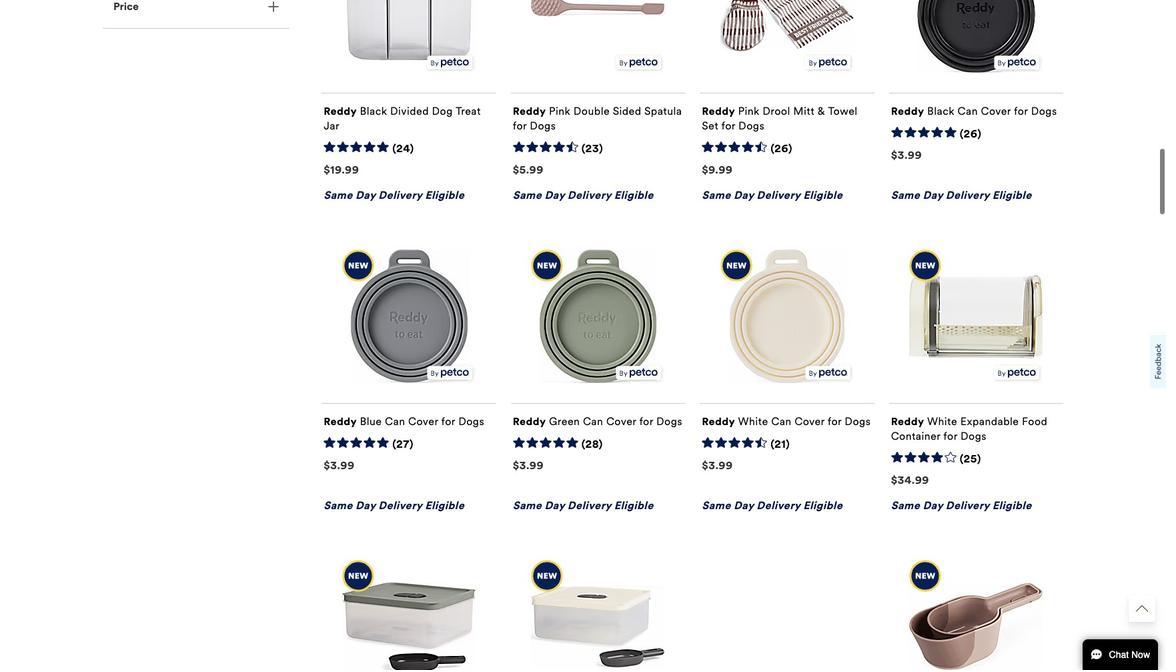 Task type: locate. For each thing, give the bounding box(es) containing it.
1 horizontal spatial white
[[928, 415, 958, 428]]

0 horizontal spatial black
[[360, 105, 387, 118]]

for inside pink drool mitt & towel set for dogs
[[722, 120, 736, 132]]

day for black divided dog treat jar
[[356, 189, 376, 202]]

26 reviews element down pink drool mitt & towel set for dogs
[[771, 142, 793, 156]]

food
[[1023, 415, 1048, 428]]

for inside pink double sided spatula for dogs
[[513, 120, 527, 132]]

same day delivery eligible for blue can cover for dogs
[[324, 499, 465, 512]]

1 horizontal spatial black
[[928, 105, 955, 118]]

cover
[[981, 105, 1012, 118], [409, 415, 439, 428], [607, 415, 637, 428], [795, 415, 825, 428]]

26 reviews element
[[960, 128, 982, 141], [771, 142, 793, 156]]

drool
[[763, 105, 791, 118]]

same for pink double sided spatula for dogs
[[513, 189, 542, 202]]

same for white expandable food container for dogs
[[891, 499, 921, 512]]

day for white can cover for dogs
[[734, 499, 754, 512]]

delivery
[[379, 189, 422, 202], [568, 189, 612, 202], [757, 189, 801, 202], [946, 189, 990, 202], [379, 499, 422, 512], [568, 499, 612, 512], [757, 499, 801, 512], [946, 499, 990, 512]]

cover for (27)
[[409, 415, 439, 428]]

0 horizontal spatial pink
[[549, 105, 571, 118]]

eligible for black can cover for dogs
[[993, 189, 1032, 202]]

dogs
[[1032, 105, 1058, 118], [530, 120, 556, 132], [739, 120, 765, 132], [459, 415, 485, 428], [657, 415, 683, 428], [845, 415, 871, 428], [961, 430, 987, 443]]

1 pink from the left
[[549, 105, 571, 118]]

$3.99 for reddy white can cover for dogs
[[702, 459, 733, 472]]

for inside white expandable food container for dogs
[[944, 430, 958, 443]]

same for black divided dog treat jar
[[324, 189, 353, 202]]

dogs for reddy blue can cover for dogs
[[459, 415, 485, 428]]

can for green
[[583, 415, 604, 428]]

(26) for $9.99
[[771, 142, 793, 155]]

for for reddy blue can cover for dogs
[[442, 415, 456, 428]]

pink left drool
[[739, 105, 760, 118]]

can for white
[[772, 415, 792, 428]]

2 black from the left
[[928, 105, 955, 118]]

green
[[549, 415, 580, 428]]

eligible
[[425, 189, 465, 202], [615, 189, 654, 202], [804, 189, 843, 202], [993, 189, 1032, 202], [425, 499, 465, 512], [615, 499, 654, 512], [804, 499, 843, 512], [993, 499, 1032, 512]]

day for black can cover for dogs
[[923, 189, 943, 202]]

0 vertical spatial 26 reviews element
[[960, 128, 982, 141]]

pink
[[549, 105, 571, 118], [739, 105, 760, 118]]

1 vertical spatial (26)
[[771, 142, 793, 155]]

pink inside pink double sided spatula for dogs
[[549, 105, 571, 118]]

black divided dog treat jar
[[324, 105, 481, 132]]

same day delivery eligible for black can cover for dogs
[[891, 189, 1032, 202]]

pink for double
[[549, 105, 571, 118]]

1 vertical spatial 26 reviews element
[[771, 142, 793, 156]]

(26) down pink drool mitt & towel set for dogs
[[771, 142, 793, 155]]

2 pink from the left
[[739, 105, 760, 118]]

blue
[[360, 415, 382, 428]]

scroll to top image
[[1137, 603, 1149, 615]]

same day delivery eligible
[[324, 189, 465, 202], [513, 189, 654, 202], [702, 189, 843, 202], [891, 189, 1032, 202], [324, 499, 465, 512], [513, 499, 654, 512], [702, 499, 843, 512], [891, 499, 1032, 512]]

23 reviews element
[[582, 142, 603, 156]]

0 vertical spatial (26)
[[960, 128, 982, 140]]

$3.99 for reddy green can cover for dogs
[[513, 459, 544, 472]]

day for pink double sided spatula for dogs
[[545, 189, 565, 202]]

white expandable food container for dogs
[[891, 415, 1048, 443]]

reddy white can cover for dogs
[[702, 415, 871, 428]]

dogs for reddy white can cover for dogs
[[845, 415, 871, 428]]

for for pink double sided spatula for dogs
[[513, 120, 527, 132]]

1 horizontal spatial (26)
[[960, 128, 982, 140]]

plus icon 2 button
[[103, 0, 290, 28]]

1 black from the left
[[360, 105, 387, 118]]

delivery for green can cover for dogs
[[568, 499, 612, 512]]

double
[[574, 105, 610, 118]]

for for white expandable food container for dogs
[[944, 430, 958, 443]]

21 reviews element
[[771, 438, 790, 452]]

reddy
[[324, 105, 357, 118], [513, 105, 546, 118], [702, 105, 736, 118], [891, 105, 925, 118], [324, 415, 357, 428], [513, 415, 546, 428], [702, 415, 736, 428], [891, 415, 925, 428]]

delivery for pink double sided spatula for dogs
[[568, 189, 612, 202]]

(26)
[[960, 128, 982, 140], [771, 142, 793, 155]]

dogs inside pink drool mitt & towel set for dogs
[[739, 120, 765, 132]]

0 horizontal spatial (26)
[[771, 142, 793, 155]]

set
[[702, 120, 719, 132]]

1 horizontal spatial 26 reviews element
[[960, 128, 982, 141]]

same day delivery eligible for green can cover for dogs
[[513, 499, 654, 512]]

same for black can cover for dogs
[[891, 189, 921, 202]]

sided
[[613, 105, 642, 118]]

white
[[739, 415, 769, 428], [928, 415, 958, 428]]

day for white expandable food container for dogs
[[923, 499, 943, 512]]

for
[[1014, 105, 1029, 118], [513, 120, 527, 132], [722, 120, 736, 132], [442, 415, 456, 428], [640, 415, 654, 428], [828, 415, 842, 428], [944, 430, 958, 443]]

for for reddy black can cover for dogs
[[1014, 105, 1029, 118]]

dogs for white expandable food container for dogs
[[961, 430, 987, 443]]

pink left "double"
[[549, 105, 571, 118]]

can for blue
[[385, 415, 405, 428]]

(26) down reddy black can cover for dogs
[[960, 128, 982, 140]]

black inside "black divided dog treat jar"
[[360, 105, 387, 118]]

towel
[[828, 105, 858, 118]]

0 horizontal spatial white
[[739, 415, 769, 428]]

2 white from the left
[[928, 415, 958, 428]]

treat
[[456, 105, 481, 118]]

$9.99
[[702, 164, 733, 176]]

same day delivery eligible for black divided dog treat jar
[[324, 189, 465, 202]]

reddy green can cover for dogs
[[513, 415, 683, 428]]

delivery for black can cover for dogs
[[946, 189, 990, 202]]

$3.99
[[891, 149, 922, 162], [324, 459, 355, 472], [513, 459, 544, 472], [702, 459, 733, 472]]

black
[[360, 105, 387, 118], [928, 105, 955, 118]]

(27)
[[393, 438, 414, 451]]

expandable
[[961, 415, 1020, 428]]

$3.99 for reddy black can cover for dogs
[[891, 149, 922, 162]]

0 horizontal spatial 26 reviews element
[[771, 142, 793, 156]]

1 horizontal spatial pink
[[739, 105, 760, 118]]

(24)
[[393, 142, 414, 155]]

dogs inside pink double sided spatula for dogs
[[530, 120, 556, 132]]

day for pink drool mitt & towel set for dogs
[[734, 189, 754, 202]]

cover for (26)
[[981, 105, 1012, 118]]

same
[[324, 189, 353, 202], [513, 189, 542, 202], [702, 189, 731, 202], [891, 189, 921, 202], [324, 499, 353, 512], [513, 499, 542, 512], [702, 499, 731, 512], [891, 499, 921, 512]]

day
[[356, 189, 376, 202], [545, 189, 565, 202], [734, 189, 754, 202], [923, 189, 943, 202], [356, 499, 376, 512], [545, 499, 565, 512], [734, 499, 754, 512], [923, 499, 943, 512]]

dogs inside white expandable food container for dogs
[[961, 430, 987, 443]]

26 reviews element down reddy black can cover for dogs
[[960, 128, 982, 141]]

pink inside pink drool mitt & towel set for dogs
[[739, 105, 760, 118]]

can
[[958, 105, 978, 118], [385, 415, 405, 428], [583, 415, 604, 428], [772, 415, 792, 428]]

mitt
[[794, 105, 815, 118]]

dogs for reddy green can cover for dogs
[[657, 415, 683, 428]]



Task type: describe. For each thing, give the bounding box(es) containing it.
28 reviews element
[[582, 438, 603, 452]]

eligible for black divided dog treat jar
[[425, 189, 465, 202]]

pink drool mitt & towel set for dogs
[[702, 105, 858, 132]]

dog
[[432, 105, 453, 118]]

same for white can cover for dogs
[[702, 499, 731, 512]]

(21)
[[771, 438, 790, 451]]

for for reddy white can cover for dogs
[[828, 415, 842, 428]]

styled arrow button link
[[1129, 595, 1156, 622]]

divided
[[390, 105, 429, 118]]

&
[[818, 105, 826, 118]]

reddy black can cover for dogs
[[891, 105, 1058, 118]]

white inside white expandable food container for dogs
[[928, 415, 958, 428]]

for for reddy green can cover for dogs
[[640, 415, 654, 428]]

delivery for black divided dog treat jar
[[379, 189, 422, 202]]

jar
[[324, 120, 340, 132]]

can for black
[[958, 105, 978, 118]]

eligible for blue can cover for dogs
[[425, 499, 465, 512]]

dogs for reddy black can cover for dogs
[[1032, 105, 1058, 118]]

eligible for pink double sided spatula for dogs
[[615, 189, 654, 202]]

container
[[891, 430, 941, 443]]

delivery for white can cover for dogs
[[757, 499, 801, 512]]

$19.99
[[324, 164, 359, 176]]

eligible for white can cover for dogs
[[804, 499, 843, 512]]

reddy blue can cover for dogs
[[324, 415, 485, 428]]

spatula
[[645, 105, 682, 118]]

(23)
[[582, 142, 603, 155]]

cover for (21)
[[795, 415, 825, 428]]

$3.99 for reddy blue can cover for dogs
[[324, 459, 355, 472]]

same day delivery eligible for white can cover for dogs
[[702, 499, 843, 512]]

25 reviews element
[[960, 453, 982, 467]]

eligible for green can cover for dogs
[[615, 499, 654, 512]]

same day delivery eligible for pink drool mitt & towel set for dogs
[[702, 189, 843, 202]]

delivery for pink drool mitt & towel set for dogs
[[757, 189, 801, 202]]

day for green can cover for dogs
[[545, 499, 565, 512]]

same for green can cover for dogs
[[513, 499, 542, 512]]

(26) for $3.99
[[960, 128, 982, 140]]

27 reviews element
[[393, 438, 414, 452]]

(28)
[[582, 438, 603, 451]]

delivery for blue can cover for dogs
[[379, 499, 422, 512]]

eligible for white expandable food container for dogs
[[993, 499, 1032, 512]]

plus icon 2 image
[[268, 1, 279, 12]]

(25)
[[960, 453, 982, 465]]

same day delivery eligible for pink double sided spatula for dogs
[[513, 189, 654, 202]]

1 white from the left
[[739, 415, 769, 428]]

24 reviews element
[[393, 142, 414, 156]]

eligible for pink drool mitt & towel set for dogs
[[804, 189, 843, 202]]

same day delivery eligible for white expandable food container for dogs
[[891, 499, 1032, 512]]

delivery for white expandable food container for dogs
[[946, 499, 990, 512]]

$34.99
[[891, 474, 930, 487]]

same for blue can cover for dogs
[[324, 499, 353, 512]]

day for blue can cover for dogs
[[356, 499, 376, 512]]

dogs for pink double sided spatula for dogs
[[530, 120, 556, 132]]

26 reviews element for $9.99
[[771, 142, 793, 156]]

cover for (28)
[[607, 415, 637, 428]]

same for pink drool mitt & towel set for dogs
[[702, 189, 731, 202]]

pink double sided spatula for dogs
[[513, 105, 682, 132]]

pink for drool
[[739, 105, 760, 118]]

26 reviews element for $3.99
[[960, 128, 982, 141]]

$5.99
[[513, 164, 544, 176]]



Task type: vqa. For each thing, say whether or not it's contained in the screenshot.
$3.99's (26)
yes



